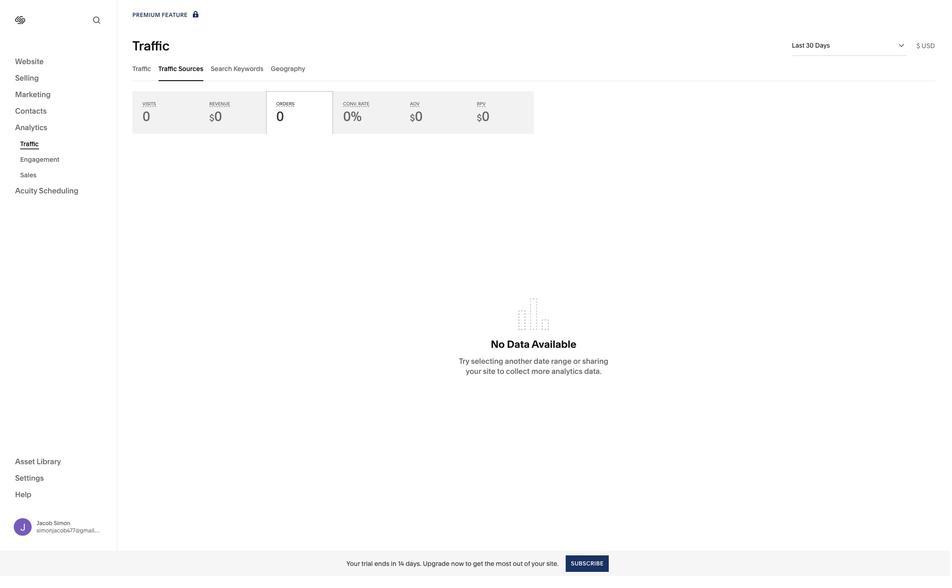 Task type: vqa. For each thing, say whether or not it's contained in the screenshot.
Selling
yes



Task type: locate. For each thing, give the bounding box(es) containing it.
data.
[[585, 367, 602, 376]]

$
[[917, 41, 921, 50], [210, 113, 215, 123], [410, 113, 415, 123], [477, 113, 482, 123]]

site.
[[547, 560, 559, 568]]

website link
[[15, 56, 102, 67]]

sources
[[179, 64, 204, 73]]

$ down rpv
[[477, 113, 482, 123]]

1 0 from the left
[[143, 109, 150, 124]]

search
[[211, 64, 232, 73]]

0 for revenue
[[215, 109, 222, 124]]

orders 0
[[276, 101, 295, 124]]

0 horizontal spatial $ 0
[[210, 109, 222, 124]]

to
[[498, 367, 505, 376], [466, 560, 472, 568]]

sales link
[[20, 167, 107, 183]]

traffic down the analytics
[[20, 140, 39, 148]]

0 inside visits 0
[[143, 109, 150, 124]]

aov
[[410, 101, 420, 106]]

acuity scheduling link
[[15, 186, 102, 197]]

settings link
[[15, 473, 102, 484]]

1 horizontal spatial $ 0
[[410, 109, 423, 124]]

conv.
[[343, 101, 357, 106]]

$ 0 down revenue
[[210, 109, 222, 124]]

3 $ 0 from the left
[[477, 109, 490, 124]]

your trial ends in 14 days. upgrade now to get the most out of your site.
[[347, 560, 559, 568]]

contacts
[[15, 106, 47, 116]]

0 vertical spatial your
[[466, 367, 482, 376]]

most
[[496, 560, 512, 568]]

traffic link
[[20, 136, 107, 152]]

to inside try selecting another date range or sharing your site to collect more analytics data.
[[498, 367, 505, 376]]

3 0 from the left
[[276, 109, 284, 124]]

0 horizontal spatial to
[[466, 560, 472, 568]]

1 $ 0 from the left
[[210, 109, 222, 124]]

conv. rate 0%
[[343, 101, 370, 124]]

try selecting another date range or sharing your site to collect more analytics data.
[[459, 357, 609, 376]]

in
[[391, 560, 397, 568]]

days.
[[406, 560, 422, 568]]

selling link
[[15, 73, 102, 84]]

your
[[466, 367, 482, 376], [532, 560, 545, 568]]

revenue
[[210, 101, 230, 106]]

jacob simon simonjacob477@gmail.com
[[36, 520, 107, 534]]

to left the get
[[466, 560, 472, 568]]

0
[[143, 109, 150, 124], [215, 109, 222, 124], [276, 109, 284, 124], [415, 109, 423, 124], [482, 109, 490, 124]]

acuity
[[15, 186, 37, 195]]

usd
[[923, 41, 936, 50]]

0 horizontal spatial your
[[466, 367, 482, 376]]

your inside try selecting another date range or sharing your site to collect more analytics data.
[[466, 367, 482, 376]]

$ 0 down rpv
[[477, 109, 490, 124]]

simon
[[54, 520, 70, 527]]

5 0 from the left
[[482, 109, 490, 124]]

traffic
[[133, 38, 170, 53], [133, 64, 151, 73], [158, 64, 177, 73], [20, 140, 39, 148]]

no
[[491, 338, 505, 351]]

traffic button
[[133, 56, 151, 81]]

tab list containing traffic
[[133, 56, 936, 81]]

1 vertical spatial your
[[532, 560, 545, 568]]

to right site
[[498, 367, 505, 376]]

traffic left the sources
[[158, 64, 177, 73]]

range
[[552, 357, 572, 366]]

help
[[15, 490, 31, 499]]

collect
[[506, 367, 530, 376]]

analytics
[[15, 123, 47, 132]]

0 down "visits"
[[143, 109, 150, 124]]

marketing link
[[15, 89, 102, 100]]

0 down revenue
[[215, 109, 222, 124]]

$ 0
[[210, 109, 222, 124], [410, 109, 423, 124], [477, 109, 490, 124]]

the
[[485, 560, 495, 568]]

contacts link
[[15, 106, 102, 117]]

premium
[[133, 11, 160, 18]]

$ left usd
[[917, 41, 921, 50]]

$ 0 down the aov on the left of page
[[410, 109, 423, 124]]

get
[[473, 560, 484, 568]]

2 $ 0 from the left
[[410, 109, 423, 124]]

jacob
[[36, 520, 52, 527]]

0 down orders
[[276, 109, 284, 124]]

0 down the aov on the left of page
[[415, 109, 423, 124]]

marketing
[[15, 90, 51, 99]]

1 horizontal spatial your
[[532, 560, 545, 568]]

1 vertical spatial to
[[466, 560, 472, 568]]

$ 0 for revenue
[[210, 109, 222, 124]]

your down try
[[466, 367, 482, 376]]

scheduling
[[39, 186, 78, 195]]

2 0 from the left
[[215, 109, 222, 124]]

traffic inside traffic sources button
[[158, 64, 177, 73]]

2 horizontal spatial $ 0
[[477, 109, 490, 124]]

your right of at the right of the page
[[532, 560, 545, 568]]

rpv
[[477, 101, 486, 106]]

4 0 from the left
[[415, 109, 423, 124]]

0 vertical spatial to
[[498, 367, 505, 376]]

tab list
[[133, 56, 936, 81]]

$ down the aov on the left of page
[[410, 113, 415, 123]]

simonjacob477@gmail.com
[[36, 527, 107, 534]]

data
[[507, 338, 530, 351]]

last
[[793, 41, 805, 50]]

0 down rpv
[[482, 109, 490, 124]]

keywords
[[234, 64, 264, 73]]

$ down revenue
[[210, 113, 215, 123]]

1 horizontal spatial to
[[498, 367, 505, 376]]



Task type: describe. For each thing, give the bounding box(es) containing it.
$ 0 for aov
[[410, 109, 423, 124]]

analytics
[[552, 367, 583, 376]]

engagement
[[20, 155, 59, 164]]

help link
[[15, 489, 31, 500]]

0 inside orders 0
[[276, 109, 284, 124]]

30
[[807, 41, 814, 50]]

geography button
[[271, 56, 306, 81]]

try
[[459, 357, 470, 366]]

14
[[398, 560, 404, 568]]

subscribe
[[572, 560, 604, 567]]

upgrade
[[423, 560, 450, 568]]

traffic sources
[[158, 64, 204, 73]]

asset library
[[15, 457, 61, 466]]

traffic up "visits"
[[133, 64, 151, 73]]

visits
[[143, 101, 156, 106]]

0 for rpv
[[482, 109, 490, 124]]

orders
[[276, 101, 295, 106]]

$ for rpv
[[477, 113, 482, 123]]

visits 0
[[143, 101, 156, 124]]

or
[[574, 357, 581, 366]]

last 30 days button
[[793, 35, 907, 55]]

asset
[[15, 457, 35, 466]]

library
[[37, 457, 61, 466]]

of
[[525, 560, 531, 568]]

traffic inside traffic link
[[20, 140, 39, 148]]

settings
[[15, 473, 44, 483]]

traffic up the traffic button
[[133, 38, 170, 53]]

selecting
[[471, 357, 504, 366]]

$ usd
[[917, 41, 936, 50]]

feature
[[162, 11, 188, 18]]

ends
[[375, 560, 390, 568]]

now
[[452, 560, 464, 568]]

premium feature button
[[133, 10, 201, 20]]

search keywords button
[[211, 56, 264, 81]]

search keywords
[[211, 64, 264, 73]]

website
[[15, 57, 44, 66]]

subscribe button
[[566, 555, 609, 572]]

trial
[[362, 560, 373, 568]]

no data available
[[491, 338, 577, 351]]

site
[[483, 367, 496, 376]]

rate
[[358, 101, 370, 106]]

sharing
[[583, 357, 609, 366]]

more
[[532, 367, 550, 376]]

0 for aov
[[415, 109, 423, 124]]

days
[[816, 41, 831, 50]]

available
[[532, 338, 577, 351]]

last 30 days
[[793, 41, 831, 50]]

$ for revenue
[[210, 113, 215, 123]]

acuity scheduling
[[15, 186, 78, 195]]

another
[[505, 357, 533, 366]]

$ for aov
[[410, 113, 415, 123]]

your
[[347, 560, 360, 568]]

sales
[[20, 171, 37, 179]]

out
[[513, 560, 523, 568]]

engagement link
[[20, 152, 107, 167]]

geography
[[271, 64, 306, 73]]

$ 0 for rpv
[[477, 109, 490, 124]]

asset library link
[[15, 456, 102, 467]]

selling
[[15, 73, 39, 83]]

analytics link
[[15, 122, 102, 133]]

0%
[[343, 109, 362, 124]]

traffic sources button
[[158, 56, 204, 81]]

premium feature
[[133, 11, 188, 18]]

date
[[534, 357, 550, 366]]



